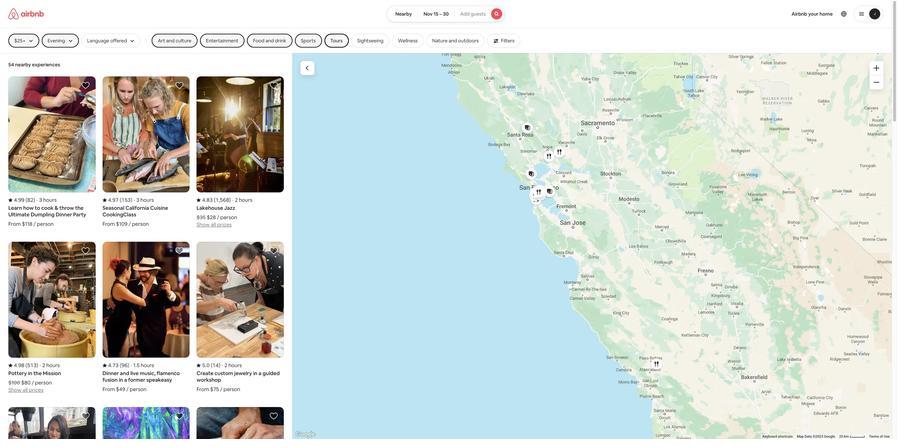 Task type: describe. For each thing, give the bounding box(es) containing it.
nearby
[[15, 62, 31, 68]]

add guests button
[[454, 6, 505, 22]]

in inside create custom jewelry in a guided workshop from $75 / person
[[253, 371, 258, 377]]

from inside seasonal california cuisine cookingclass from $109 / person
[[103, 221, 115, 228]]

person inside lakehouse jazz $35 $28 / person show all prices
[[220, 214, 237, 221]]

· for 4.97 (153)
[[134, 197, 135, 204]]

seasonal california cuisine cookingclass group
[[103, 77, 190, 228]]

language
[[87, 38, 109, 44]]

google map
showing 24 experiences. region
[[292, 53, 892, 440]]

Sports button
[[295, 34, 322, 48]]

4.99 (82)
[[14, 197, 35, 204]]

· for 4.83 (1,568)
[[232, 197, 234, 204]]

add to wishlist image inside dinner and live music, flamenco fusion in a former speakeasy group
[[175, 247, 184, 255]]

add to wishlist image for lakehouse jazz $35 $28 / person show all prices
[[270, 81, 278, 90]]

california
[[125, 205, 149, 212]]

airbnb your home link
[[788, 7, 837, 21]]

· 1.5 hours
[[131, 363, 154, 369]]

wellness
[[398, 38, 418, 44]]

throw
[[59, 205, 74, 212]]

keyboard
[[763, 435, 777, 439]]

filters
[[501, 38, 515, 44]]

20
[[840, 435, 843, 439]]

(1,568)
[[214, 197, 231, 204]]

guided
[[263, 371, 280, 377]]

4.99
[[14, 197, 24, 204]]

/ inside learn how to cook & throw the ultimate dumpling dinner party from $118 / person
[[34, 221, 36, 228]]

person inside seasonal california cuisine cookingclass from $109 / person
[[132, 221, 149, 228]]

add guests
[[460, 11, 486, 17]]

· 2 hours for custom
[[222, 363, 242, 369]]

hours for custom
[[228, 363, 242, 369]]

drink
[[275, 38, 286, 44]]

4.83 out of 5 average rating,  1,568 reviews image
[[197, 197, 231, 204]]

show all prices button for show
[[8, 387, 43, 394]]

lakehouse jazz $35 $28 / person show all prices
[[197, 205, 237, 228]]

Sightseeing button
[[351, 34, 389, 48]]

(153)
[[120, 197, 132, 204]]

terms of use link
[[869, 435, 890, 439]]

in inside pottery in the mission $100 $80 / person show all prices
[[28, 371, 32, 377]]

Art and culture button
[[152, 34, 197, 48]]

· 3 hours for cuisine
[[134, 197, 154, 204]]

hours for jazz
[[239, 197, 252, 204]]

nov 15 – 30
[[424, 11, 449, 17]]

5.0
[[202, 363, 210, 369]]

terms
[[869, 435, 879, 439]]

language offered
[[87, 38, 127, 44]]

google image
[[294, 431, 317, 440]]

©2023
[[813, 435, 824, 439]]

1.5
[[133, 363, 140, 369]]

learn how to cook & throw the ultimate dumpling dinner party group
[[8, 77, 96, 228]]

cuisine
[[150, 205, 168, 212]]

in inside dinner and live music, flamenco fusion in a former speakeasy from $49 / person
[[119, 377, 123, 384]]

· for 4.98 (513)
[[40, 363, 41, 369]]

show all prices button for prices
[[197, 221, 232, 228]]

create
[[197, 371, 214, 377]]

keyboard shortcuts
[[763, 435, 793, 439]]

food and drink
[[253, 38, 286, 44]]

add to wishlist image for create custom jewelry in a guided workshop from $75 / person
[[270, 247, 278, 255]]

20 km button
[[837, 435, 867, 440]]

20 km
[[840, 435, 850, 439]]

pottery in the mission group
[[8, 242, 96, 394]]

art
[[158, 38, 165, 44]]

· for 4.73 (96)
[[131, 363, 132, 369]]

terms of use
[[869, 435, 890, 439]]

Food and drink button
[[247, 34, 292, 48]]

none search field containing nearby
[[387, 6, 505, 22]]

person inside learn how to cook & throw the ultimate dumpling dinner party from $118 / person
[[37, 221, 54, 228]]

culture
[[176, 38, 191, 44]]

2 for (1,568)
[[235, 197, 238, 204]]

4.73 out of 5 average rating,  96 reviews image
[[103, 363, 129, 369]]

/ inside create custom jewelry in a guided workshop from $75 / person
[[220, 387, 222, 393]]

how
[[23, 205, 34, 212]]

airbnb your home
[[792, 11, 833, 17]]

dinner and live music, flamenco fusion in a former speakeasy group
[[103, 242, 190, 393]]

seasonal
[[103, 205, 124, 212]]

a inside dinner and live music, flamenco fusion in a former speakeasy from $49 / person
[[124, 377, 127, 384]]

add to wishlist image for seasonal california cuisine cookingclass from $109 / person
[[175, 81, 184, 90]]

shortcuts
[[778, 435, 793, 439]]

· 3 hours for to
[[37, 197, 57, 204]]

$28
[[207, 214, 216, 221]]

pottery in the mission $100 $80 / person show all prices
[[8, 371, 61, 394]]

keyboard shortcuts button
[[763, 435, 793, 440]]

data
[[805, 435, 812, 439]]

from inside learn how to cook & throw the ultimate dumpling dinner party from $118 / person
[[8, 221, 21, 228]]

prices inside lakehouse jazz $35 $28 / person show all prices
[[217, 222, 232, 228]]

the inside learn how to cook & throw the ultimate dumpling dinner party from $118 / person
[[75, 205, 84, 212]]

(82)
[[26, 197, 35, 204]]

offered
[[110, 38, 127, 44]]

pottery
[[8, 371, 27, 377]]

lakehouse
[[197, 205, 223, 212]]

$109
[[116, 221, 128, 228]]

2 for (14)
[[224, 363, 227, 369]]

$118
[[22, 221, 32, 228]]

(96)
[[120, 363, 129, 369]]

filters button
[[488, 34, 521, 48]]

show inside pottery in the mission $100 $80 / person show all prices
[[8, 387, 21, 394]]

from inside dinner and live music, flamenco fusion in a former speakeasy from $49 / person
[[103, 387, 115, 393]]

map data ©2023 google
[[797, 435, 835, 439]]

from inside create custom jewelry in a guided workshop from $75 / person
[[197, 387, 209, 393]]

(513)
[[26, 363, 38, 369]]

create custom jewelry in a guided workshop group
[[197, 242, 284, 393]]

mission
[[43, 371, 61, 377]]

&
[[55, 205, 58, 212]]

seasonal california cuisine cookingclass from $109 / person
[[103, 205, 168, 228]]

cookingclass
[[103, 212, 136, 218]]

tours
[[330, 38, 343, 44]]

hours for and
[[141, 363, 154, 369]]

create custom jewelry in a guided workshop from $75 / person
[[197, 371, 280, 393]]



Task type: locate. For each thing, give the bounding box(es) containing it.
prices down jazz
[[217, 222, 232, 228]]

dinner inside dinner and live music, flamenco fusion in a former speakeasy from $49 / person
[[103, 371, 119, 377]]

fusion
[[103, 377, 118, 384]]

2 3 from the left
[[136, 197, 139, 204]]

show all prices button inside pottery in the mission group
[[8, 387, 43, 394]]

5.0 out of 5 average rating,  14 reviews image
[[197, 363, 220, 369]]

lakehouse jazz group
[[197, 77, 284, 228]]

· 2 hours for in
[[40, 363, 60, 369]]

· right (513)
[[40, 363, 41, 369]]

zoom in image
[[874, 65, 880, 71]]

prices
[[217, 222, 232, 228], [29, 387, 43, 394]]

person
[[220, 214, 237, 221], [37, 221, 54, 228], [132, 221, 149, 228], [35, 380, 52, 387], [130, 387, 146, 393], [224, 387, 240, 393]]

4.97 out of 5 average rating,  153 reviews image
[[103, 197, 132, 204]]

jewelry
[[234, 371, 252, 377]]

hours inside dinner and live music, flamenco fusion in a former speakeasy group
[[141, 363, 154, 369]]

prices inside pottery in the mission $100 $80 / person show all prices
[[29, 387, 43, 394]]

outdoors
[[458, 38, 479, 44]]

2 inside pottery in the mission group
[[42, 363, 45, 369]]

None search field
[[387, 6, 505, 22]]

nature and outdoors
[[432, 38, 479, 44]]

0 horizontal spatial show all prices button
[[8, 387, 43, 394]]

· inside dinner and live music, flamenco fusion in a former speakeasy group
[[131, 363, 132, 369]]

· left the 1.5
[[131, 363, 132, 369]]

2 · 3 hours from the left
[[134, 197, 154, 204]]

0 horizontal spatial · 3 hours
[[37, 197, 57, 204]]

0 horizontal spatial in
[[28, 371, 32, 377]]

· for 4.99 (82)
[[37, 197, 38, 204]]

from down ultimate
[[8, 221, 21, 228]]

4.97 (153)
[[108, 197, 132, 204]]

hours inside seasonal california cuisine cookingclass group
[[141, 197, 154, 204]]

map
[[797, 435, 804, 439]]

0 vertical spatial dinner
[[56, 212, 72, 218]]

and left drink
[[266, 38, 274, 44]]

· 2 hours up custom
[[222, 363, 242, 369]]

hours up jewelry
[[228, 363, 242, 369]]

use
[[884, 435, 890, 439]]

hours for california
[[141, 197, 154, 204]]

0 vertical spatial show all prices button
[[197, 221, 232, 228]]

1 horizontal spatial a
[[259, 371, 262, 377]]

4.73
[[108, 363, 119, 369]]

in up $49
[[119, 377, 123, 384]]

a up $49
[[124, 377, 127, 384]]

from
[[8, 221, 21, 228], [103, 221, 115, 228], [103, 387, 115, 393], [197, 387, 209, 393]]

person down former
[[130, 387, 146, 393]]

person down california
[[132, 221, 149, 228]]

nov 15 – 30 button
[[418, 6, 455, 22]]

nearby
[[396, 11, 412, 17]]

person down dumpling
[[37, 221, 54, 228]]

1 vertical spatial show
[[8, 387, 21, 394]]

1 horizontal spatial all
[[211, 222, 216, 228]]

0 horizontal spatial all
[[23, 387, 28, 394]]

· inside create custom jewelry in a guided workshop group
[[222, 363, 223, 369]]

hours up the mission
[[46, 363, 60, 369]]

4.99 out of 5 average rating,  82 reviews image
[[8, 197, 35, 204]]

(14)
[[211, 363, 220, 369]]

google
[[824, 435, 835, 439]]

hours inside pottery in the mission group
[[46, 363, 60, 369]]

dinner left party
[[56, 212, 72, 218]]

person down jazz
[[220, 214, 237, 221]]

1 vertical spatial show all prices button
[[8, 387, 43, 394]]

and down (96)
[[120, 371, 129, 377]]

· 2 hours up the mission
[[40, 363, 60, 369]]

· 3 hours inside seasonal california cuisine cookingclass group
[[134, 197, 154, 204]]

hours inside learn how to cook & throw the ultimate dumpling dinner party 'group'
[[43, 197, 57, 204]]

person inside dinner and live music, flamenco fusion in a former speakeasy from $49 / person
[[130, 387, 146, 393]]

hours inside lakehouse jazz group
[[239, 197, 252, 204]]

· 2 hours up jazz
[[232, 197, 252, 204]]

hours right (1,568)
[[239, 197, 252, 204]]

· 2 hours inside lakehouse jazz group
[[232, 197, 252, 204]]

· 3 hours inside learn how to cook & throw the ultimate dumpling dinner party 'group'
[[37, 197, 57, 204]]

3 up california
[[136, 197, 139, 204]]

in down (513)
[[28, 371, 32, 377]]

home
[[820, 11, 833, 17]]

dinner down 4.73
[[103, 371, 119, 377]]

2 up custom
[[224, 363, 227, 369]]

/ right the $80
[[32, 380, 34, 387]]

person right $75
[[224, 387, 240, 393]]

· inside learn how to cook & throw the ultimate dumpling dinner party 'group'
[[37, 197, 38, 204]]

from down fusion
[[103, 387, 115, 393]]

5.0 (14)
[[202, 363, 220, 369]]

· up jazz
[[232, 197, 234, 204]]

sightseeing
[[357, 38, 384, 44]]

2 up the mission
[[42, 363, 45, 369]]

sports
[[301, 38, 316, 44]]

to
[[35, 205, 40, 212]]

a inside create custom jewelry in a guided workshop from $75 / person
[[259, 371, 262, 377]]

flamenco
[[157, 371, 180, 377]]

of
[[880, 435, 883, 439]]

hours up music,
[[141, 363, 154, 369]]

1 vertical spatial dinner
[[103, 371, 119, 377]]

$100
[[8, 380, 20, 387]]

· for 5.0 (14)
[[222, 363, 223, 369]]

· 2 hours inside create custom jewelry in a guided workshop group
[[222, 363, 242, 369]]

add to wishlist image
[[81, 247, 90, 255], [175, 247, 184, 255], [81, 413, 90, 421], [175, 413, 184, 421], [270, 413, 278, 421]]

/ right $28
[[217, 214, 219, 221]]

0 vertical spatial prices
[[217, 222, 232, 228]]

· right (14)
[[222, 363, 223, 369]]

·
[[37, 197, 38, 204], [134, 197, 135, 204], [232, 197, 234, 204], [40, 363, 41, 369], [131, 363, 132, 369], [222, 363, 223, 369]]

/ inside pottery in the mission $100 $80 / person show all prices
[[32, 380, 34, 387]]

former
[[128, 377, 145, 384]]

1 horizontal spatial prices
[[217, 222, 232, 228]]

zoom out image
[[874, 80, 880, 85]]

Wellness button
[[392, 34, 424, 48]]

4.73 (96)
[[108, 363, 129, 369]]

from left "$109"
[[103, 221, 115, 228]]

1 horizontal spatial dinner
[[103, 371, 119, 377]]

$80
[[21, 380, 31, 387]]

hours for in
[[46, 363, 60, 369]]

and inside dinner and live music, flamenco fusion in a former speakeasy from $49 / person
[[120, 371, 129, 377]]

1 horizontal spatial the
[[75, 205, 84, 212]]

/ right $118
[[34, 221, 36, 228]]

2 inside create custom jewelry in a guided workshop group
[[224, 363, 227, 369]]

2 inside lakehouse jazz group
[[235, 197, 238, 204]]

3 for 4.99 (82)
[[39, 197, 42, 204]]

1 vertical spatial all
[[23, 387, 28, 394]]

and for outdoors
[[449, 38, 457, 44]]

0 horizontal spatial show
[[8, 387, 21, 394]]

guests
[[471, 11, 486, 17]]

3
[[39, 197, 42, 204], [136, 197, 139, 204]]

show
[[197, 222, 210, 228], [8, 387, 21, 394]]

0 horizontal spatial dinner
[[56, 212, 72, 218]]

1 horizontal spatial show
[[197, 222, 210, 228]]

3 inside seasonal california cuisine cookingclass group
[[136, 197, 139, 204]]

· 3 hours
[[37, 197, 57, 204], [134, 197, 154, 204]]

dinner
[[56, 212, 72, 218], [103, 371, 119, 377]]

0 vertical spatial the
[[75, 205, 84, 212]]

· 2 hours for jazz
[[232, 197, 252, 204]]

1 vertical spatial prices
[[29, 387, 43, 394]]

/ right $75
[[220, 387, 222, 393]]

hours up cook
[[43, 197, 57, 204]]

art and culture
[[158, 38, 191, 44]]

Nature and outdoors button
[[427, 34, 485, 48]]

nature
[[432, 38, 448, 44]]

the down (513)
[[33, 371, 42, 377]]

person inside create custom jewelry in a guided workshop from $75 / person
[[224, 387, 240, 393]]

Entertainment button
[[200, 34, 244, 48]]

all inside pottery in the mission $100 $80 / person show all prices
[[23, 387, 28, 394]]

learn how to cook & throw the ultimate dumpling dinner party from $118 / person
[[8, 205, 86, 228]]

0 horizontal spatial a
[[124, 377, 127, 384]]

the inside pottery in the mission $100 $80 / person show all prices
[[33, 371, 42, 377]]

add to wishlist image for learn how to cook & throw the ultimate dumpling dinner party from $118 / person
[[81, 81, 90, 90]]

1 horizontal spatial · 3 hours
[[134, 197, 154, 204]]

all down $28
[[211, 222, 216, 228]]

1 horizontal spatial in
[[119, 377, 123, 384]]

0 vertical spatial all
[[211, 222, 216, 228]]

54
[[8, 62, 14, 68]]

and right art
[[166, 38, 175, 44]]

add to wishlist image
[[81, 81, 90, 90], [175, 81, 184, 90], [270, 81, 278, 90], [270, 247, 278, 255]]

workshop
[[197, 377, 221, 384]]

show inside lakehouse jazz $35 $28 / person show all prices
[[197, 222, 210, 228]]

0 horizontal spatial the
[[33, 371, 42, 377]]

show all prices button inside lakehouse jazz group
[[197, 221, 232, 228]]

and for culture
[[166, 38, 175, 44]]

the
[[75, 205, 84, 212], [33, 371, 42, 377]]

the right throw
[[75, 205, 84, 212]]

add to wishlist image inside create custom jewelry in a guided workshop group
[[270, 247, 278, 255]]

0 vertical spatial show
[[197, 222, 210, 228]]

· right (82)
[[37, 197, 38, 204]]

ultimate
[[8, 212, 30, 218]]

all
[[211, 222, 216, 228], [23, 387, 28, 394]]

2 horizontal spatial in
[[253, 371, 258, 377]]

add to wishlist image inside learn how to cook & throw the ultimate dumpling dinner party 'group'
[[81, 81, 90, 90]]

Tours button
[[325, 34, 349, 48]]

$49
[[116, 387, 125, 393]]

food
[[253, 38, 264, 44]]

learn
[[8, 205, 22, 212]]

/ inside seasonal california cuisine cookingclass from $109 / person
[[129, 221, 131, 228]]

person inside pottery in the mission $100 $80 / person show all prices
[[35, 380, 52, 387]]

prices down the $80
[[29, 387, 43, 394]]

party
[[73, 212, 86, 218]]

4.83 (1,568)
[[202, 197, 231, 204]]

show all prices button down lakehouse
[[197, 221, 232, 228]]

cook
[[41, 205, 54, 212]]

experiences
[[32, 62, 60, 68]]

hours for how
[[43, 197, 57, 204]]

0 horizontal spatial prices
[[29, 387, 43, 394]]

nearby button
[[387, 6, 418, 22]]

54 nearby experiences
[[8, 62, 60, 68]]

· right (153)
[[134, 197, 135, 204]]

4.97
[[108, 197, 119, 204]]

1 horizontal spatial 3
[[136, 197, 139, 204]]

hours
[[43, 197, 57, 204], [141, 197, 154, 204], [239, 197, 252, 204], [46, 363, 60, 369], [141, 363, 154, 369], [228, 363, 242, 369]]

1 vertical spatial the
[[33, 371, 42, 377]]

from down "workshop"
[[197, 387, 209, 393]]

entertainment
[[206, 38, 238, 44]]

your
[[809, 11, 819, 17]]

hours inside create custom jewelry in a guided workshop group
[[228, 363, 242, 369]]

dumpling
[[31, 212, 55, 218]]

dinner inside learn how to cook & throw the ultimate dumpling dinner party from $118 / person
[[56, 212, 72, 218]]

all inside lakehouse jazz $35 $28 / person show all prices
[[211, 222, 216, 228]]

· inside pottery in the mission group
[[40, 363, 41, 369]]

/ inside dinner and live music, flamenco fusion in a former speakeasy from $49 / person
[[126, 387, 129, 393]]

0 horizontal spatial 3
[[39, 197, 42, 204]]

nov
[[424, 11, 433, 17]]

· 2 hours
[[232, 197, 252, 204], [40, 363, 60, 369], [222, 363, 242, 369]]

airbnb
[[792, 11, 807, 17]]

profile element
[[514, 0, 884, 28]]

/ right "$109"
[[129, 221, 131, 228]]

speakeasy
[[146, 377, 172, 384]]

· 3 hours up california
[[134, 197, 154, 204]]

hours up california
[[141, 197, 154, 204]]

a left guided
[[259, 371, 262, 377]]

show all prices button
[[197, 221, 232, 228], [8, 387, 43, 394]]

live
[[130, 371, 139, 377]]

4.98 out of 5 average rating,  513 reviews image
[[8, 363, 38, 369]]

30
[[443, 11, 449, 17]]

–
[[440, 11, 442, 17]]

2 up jazz
[[235, 197, 238, 204]]

1 horizontal spatial 2
[[224, 363, 227, 369]]

0 horizontal spatial 2
[[42, 363, 45, 369]]

$35
[[197, 214, 206, 221]]

3 inside learn how to cook & throw the ultimate dumpling dinner party 'group'
[[39, 197, 42, 204]]

· 2 hours inside pottery in the mission group
[[40, 363, 60, 369]]

3 for 4.97 (153)
[[136, 197, 139, 204]]

· inside lakehouse jazz group
[[232, 197, 234, 204]]

and for live
[[120, 371, 129, 377]]

show all prices button down pottery
[[8, 387, 43, 394]]

dinner and live music, flamenco fusion in a former speakeasy from $49 / person
[[103, 371, 180, 393]]

3 up to
[[39, 197, 42, 204]]

show down the "$35"
[[197, 222, 210, 228]]

music,
[[140, 371, 156, 377]]

language offered button
[[81, 34, 140, 48]]

/ inside lakehouse jazz $35 $28 / person show all prices
[[217, 214, 219, 221]]

show down $100
[[8, 387, 21, 394]]

1 3 from the left
[[39, 197, 42, 204]]

jazz
[[224, 205, 235, 212]]

2 for (513)
[[42, 363, 45, 369]]

all down the $80
[[23, 387, 28, 394]]

2 horizontal spatial 2
[[235, 197, 238, 204]]

person down the mission
[[35, 380, 52, 387]]

1 · 3 hours from the left
[[37, 197, 57, 204]]

/ right $49
[[126, 387, 129, 393]]

· 3 hours up cook
[[37, 197, 57, 204]]

in right jewelry
[[253, 371, 258, 377]]

1 horizontal spatial show all prices button
[[197, 221, 232, 228]]

and right nature
[[449, 38, 457, 44]]

and for drink
[[266, 38, 274, 44]]

add
[[460, 11, 470, 17]]

15
[[434, 11, 439, 17]]

add to wishlist image inside pottery in the mission group
[[81, 247, 90, 255]]

· inside seasonal california cuisine cookingclass group
[[134, 197, 135, 204]]

$75
[[210, 387, 219, 393]]



Task type: vqa. For each thing, say whether or not it's contained in the screenshot.
group
no



